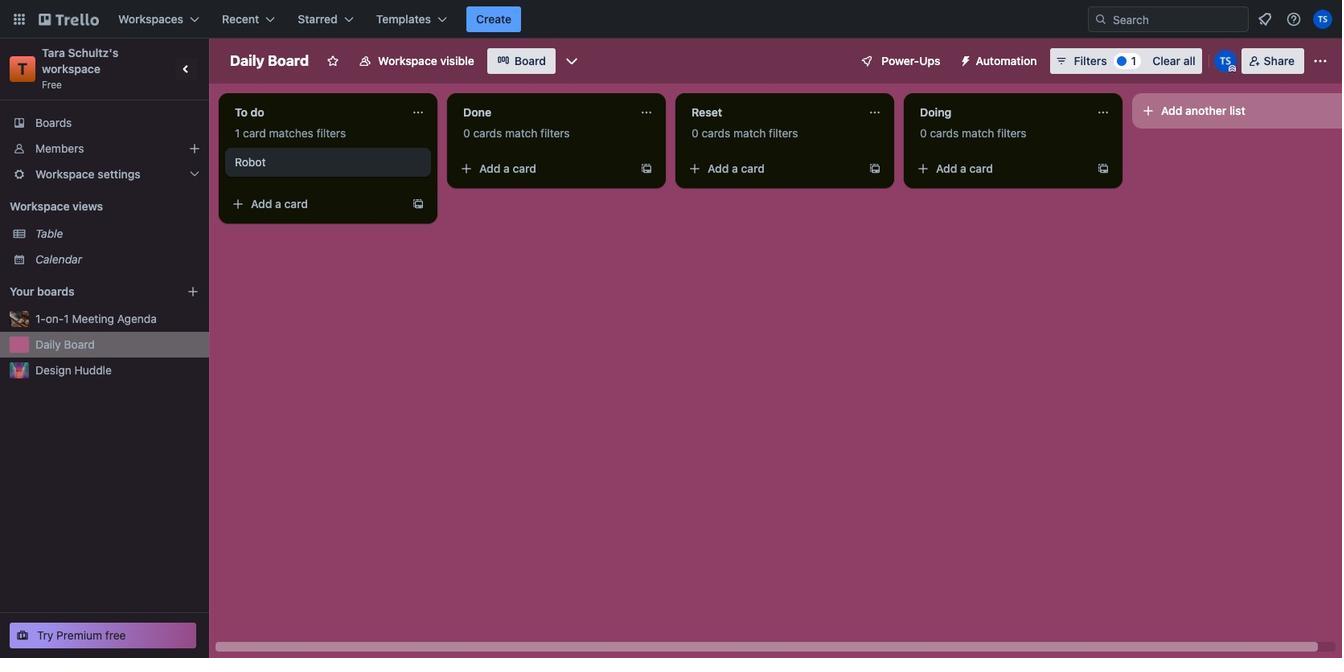 Task type: locate. For each thing, give the bounding box(es) containing it.
0 down the 'reset' on the right of the page
[[692, 126, 699, 140]]

add a card for to do
[[251, 197, 308, 211]]

share button
[[1242, 48, 1305, 74]]

2 horizontal spatial board
[[515, 54, 546, 68]]

premium
[[56, 629, 102, 643]]

add a card button
[[454, 156, 634, 182], [682, 156, 863, 182], [911, 156, 1091, 182], [225, 192, 406, 217]]

create
[[476, 12, 512, 26]]

card for to do
[[284, 197, 308, 211]]

match for done
[[505, 126, 538, 140]]

0 cards match filters down done text box
[[463, 126, 570, 140]]

a for to do
[[275, 197, 282, 211]]

4 filters from the left
[[998, 126, 1027, 140]]

2 horizontal spatial 0 cards match filters
[[921, 126, 1027, 140]]

0 horizontal spatial match
[[505, 126, 538, 140]]

settings
[[98, 167, 141, 181]]

free
[[105, 629, 126, 643]]

1 horizontal spatial 0
[[692, 126, 699, 140]]

1 vertical spatial daily board
[[35, 338, 95, 352]]

0 cards match filters down reset text box in the top of the page
[[692, 126, 799, 140]]

1 filters from the left
[[317, 126, 346, 140]]

Board name text field
[[222, 48, 317, 74]]

star or unstar board image
[[327, 55, 340, 68]]

0 vertical spatial workspace
[[378, 54, 438, 68]]

add a card down the robot
[[251, 197, 308, 211]]

card down reset text box in the top of the page
[[742, 162, 765, 175]]

add a card down the 'reset' on the right of the page
[[708, 162, 765, 175]]

cards for reset
[[702, 126, 731, 140]]

starred
[[298, 12, 338, 26]]

members
[[35, 142, 84, 155]]

1 vertical spatial workspace
[[35, 167, 95, 181]]

a down done text box
[[504, 162, 510, 175]]

match
[[505, 126, 538, 140], [734, 126, 766, 140], [962, 126, 995, 140]]

daily up design
[[35, 338, 61, 352]]

recent button
[[212, 6, 285, 32]]

filters
[[1075, 54, 1108, 68]]

1
[[1132, 54, 1137, 68], [235, 126, 240, 140], [64, 312, 69, 326]]

workspace inside dropdown button
[[35, 167, 95, 181]]

1 horizontal spatial match
[[734, 126, 766, 140]]

filters down doing text box
[[998, 126, 1027, 140]]

1 0 cards match filters from the left
[[463, 126, 570, 140]]

add board image
[[187, 286, 200, 299]]

2 horizontal spatial 1
[[1132, 54, 1137, 68]]

1 right 1-
[[64, 312, 69, 326]]

match down done text box
[[505, 126, 538, 140]]

cards down done
[[473, 126, 502, 140]]

2 horizontal spatial cards
[[931, 126, 959, 140]]

0 horizontal spatial create from template… image
[[412, 198, 425, 211]]

design huddle
[[35, 364, 112, 377]]

3 filters from the left
[[769, 126, 799, 140]]

board left customize views image
[[515, 54, 546, 68]]

0 vertical spatial 1
[[1132, 54, 1137, 68]]

match for doing
[[962, 126, 995, 140]]

workspace visible button
[[349, 48, 484, 74]]

1 horizontal spatial daily
[[230, 52, 265, 69]]

boards
[[35, 116, 72, 130]]

all
[[1184, 54, 1196, 68]]

0 cards match filters
[[463, 126, 570, 140], [692, 126, 799, 140], [921, 126, 1027, 140]]

card
[[243, 126, 266, 140], [513, 162, 537, 175], [742, 162, 765, 175], [970, 162, 994, 175], [284, 197, 308, 211]]

0 cards match filters down doing text box
[[921, 126, 1027, 140]]

cards down the 'reset' on the right of the page
[[702, 126, 731, 140]]

add a card down done
[[480, 162, 537, 175]]

0 horizontal spatial daily board
[[35, 338, 95, 352]]

add a card button down reset text box in the top of the page
[[682, 156, 863, 182]]

clear all button
[[1147, 48, 1203, 74]]

tara
[[42, 46, 65, 60]]

3 match from the left
[[962, 126, 995, 140]]

daily inside daily board text field
[[230, 52, 265, 69]]

reset
[[692, 105, 723, 119]]

workspace down the templates popup button
[[378, 54, 438, 68]]

filters down to do text field
[[317, 126, 346, 140]]

add a card for doing
[[937, 162, 994, 175]]

add down done
[[480, 162, 501, 175]]

filters for reset
[[769, 126, 799, 140]]

create from template… image for to do
[[412, 198, 425, 211]]

on-
[[46, 312, 64, 326]]

add down the robot
[[251, 197, 272, 211]]

workspace
[[378, 54, 438, 68], [35, 167, 95, 181], [10, 200, 70, 213]]

3 cards from the left
[[931, 126, 959, 140]]

0 vertical spatial daily
[[230, 52, 265, 69]]

1 match from the left
[[505, 126, 538, 140]]

3 0 cards match filters from the left
[[921, 126, 1027, 140]]

create from template… image
[[869, 163, 882, 175], [1098, 163, 1110, 175], [412, 198, 425, 211]]

primary element
[[0, 0, 1343, 39]]

add down the 'reset' on the right of the page
[[708, 162, 729, 175]]

calendar
[[35, 253, 82, 266]]

matches
[[269, 126, 314, 140]]

power-ups button
[[850, 48, 951, 74]]

2 vertical spatial workspace
[[10, 200, 70, 213]]

filters
[[317, 126, 346, 140], [541, 126, 570, 140], [769, 126, 799, 140], [998, 126, 1027, 140]]

1 horizontal spatial board
[[268, 52, 309, 69]]

views
[[72, 200, 103, 213]]

power-
[[882, 54, 920, 68]]

1 left clear
[[1132, 54, 1137, 68]]

filters down reset text box in the top of the page
[[769, 126, 799, 140]]

1 horizontal spatial daily board
[[230, 52, 309, 69]]

2 0 cards match filters from the left
[[692, 126, 799, 140]]

0 horizontal spatial 0 cards match filters
[[463, 126, 570, 140]]

1 horizontal spatial 1
[[235, 126, 240, 140]]

3 0 from the left
[[921, 126, 927, 140]]

card down doing text box
[[970, 162, 994, 175]]

2 cards from the left
[[702, 126, 731, 140]]

add a card down the doing
[[937, 162, 994, 175]]

agenda
[[117, 312, 157, 326]]

workspace for workspace visible
[[378, 54, 438, 68]]

design
[[35, 364, 71, 377]]

add a card button down done text box
[[454, 156, 634, 182]]

1 down to
[[235, 126, 240, 140]]

2 filters from the left
[[541, 126, 570, 140]]

card down robot link at the left top of the page
[[284, 197, 308, 211]]

2 horizontal spatial match
[[962, 126, 995, 140]]

Search field
[[1108, 7, 1249, 31]]

board link
[[487, 48, 556, 74]]

board
[[268, 52, 309, 69], [515, 54, 546, 68], [64, 338, 95, 352]]

Doing text field
[[911, 100, 1088, 126]]

try premium free
[[37, 629, 126, 643]]

workspace
[[42, 62, 101, 76]]

2 0 from the left
[[692, 126, 699, 140]]

recent
[[222, 12, 259, 26]]

a down robot link at the left top of the page
[[275, 197, 282, 211]]

cards
[[473, 126, 502, 140], [702, 126, 731, 140], [931, 126, 959, 140]]

daily down recent popup button
[[230, 52, 265, 69]]

card down done text box
[[513, 162, 537, 175]]

a
[[504, 162, 510, 175], [732, 162, 739, 175], [961, 162, 967, 175], [275, 197, 282, 211]]

1 horizontal spatial create from template… image
[[869, 163, 882, 175]]

1 horizontal spatial cards
[[702, 126, 731, 140]]

power-ups
[[882, 54, 941, 68]]

0 horizontal spatial 1
[[64, 312, 69, 326]]

this member is an admin of this board. image
[[1229, 65, 1236, 72]]

match down doing text box
[[962, 126, 995, 140]]

open information menu image
[[1287, 11, 1303, 27]]

2 match from the left
[[734, 126, 766, 140]]

workspace inside button
[[378, 54, 438, 68]]

daily board up design huddle
[[35, 338, 95, 352]]

0 horizontal spatial daily
[[35, 338, 61, 352]]

match down reset text box in the top of the page
[[734, 126, 766, 140]]

1 0 from the left
[[463, 126, 470, 140]]

a for done
[[504, 162, 510, 175]]

1 vertical spatial daily
[[35, 338, 61, 352]]

add a card button down robot link at the left top of the page
[[225, 192, 406, 217]]

filters for to do
[[317, 126, 346, 140]]

to do
[[235, 105, 265, 119]]

show menu image
[[1313, 53, 1329, 69]]

1-on-1 meeting agenda link
[[35, 311, 200, 327]]

0 down the doing
[[921, 126, 927, 140]]

add a card
[[480, 162, 537, 175], [708, 162, 765, 175], [937, 162, 994, 175], [251, 197, 308, 211]]

1 for 1
[[1132, 54, 1137, 68]]

1 vertical spatial 1
[[235, 126, 240, 140]]

filters down done text box
[[541, 126, 570, 140]]

t link
[[10, 56, 35, 82]]

add down the doing
[[937, 162, 958, 175]]

0 down done
[[463, 126, 470, 140]]

calendar link
[[35, 252, 200, 268]]

filters for done
[[541, 126, 570, 140]]

add left another in the right top of the page
[[1162, 104, 1183, 117]]

add a card button down doing text box
[[911, 156, 1091, 182]]

add for doing
[[937, 162, 958, 175]]

0
[[463, 126, 470, 140], [692, 126, 699, 140], [921, 126, 927, 140]]

a down reset text box in the top of the page
[[732, 162, 739, 175]]

daily
[[230, 52, 265, 69], [35, 338, 61, 352]]

0 horizontal spatial cards
[[473, 126, 502, 140]]

table
[[35, 227, 63, 241]]

cards down the doing
[[931, 126, 959, 140]]

0 vertical spatial daily board
[[230, 52, 309, 69]]

a down doing text box
[[961, 162, 967, 175]]

workspace down members
[[35, 167, 95, 181]]

board up design huddle
[[64, 338, 95, 352]]

0 horizontal spatial 0
[[463, 126, 470, 140]]

daily board
[[230, 52, 309, 69], [35, 338, 95, 352]]

starred button
[[288, 6, 363, 32]]

create from template… image
[[640, 163, 653, 175]]

add
[[1162, 104, 1183, 117], [480, 162, 501, 175], [708, 162, 729, 175], [937, 162, 958, 175], [251, 197, 272, 211]]

board left star or unstar board icon
[[268, 52, 309, 69]]

clear all
[[1153, 54, 1196, 68]]

1 cards from the left
[[473, 126, 502, 140]]

2 horizontal spatial 0
[[921, 126, 927, 140]]

0 for doing
[[921, 126, 927, 140]]

0 horizontal spatial board
[[64, 338, 95, 352]]

visible
[[441, 54, 475, 68]]

schultz's
[[68, 46, 119, 60]]

add a card button for done
[[454, 156, 634, 182]]

1 horizontal spatial 0 cards match filters
[[692, 126, 799, 140]]

2 horizontal spatial create from template… image
[[1098, 163, 1110, 175]]

customize views image
[[564, 53, 580, 69]]

daily board down recent popup button
[[230, 52, 309, 69]]

workspaces button
[[109, 6, 209, 32]]

2 vertical spatial 1
[[64, 312, 69, 326]]

do
[[251, 105, 265, 119]]

robot
[[235, 155, 266, 169]]

boards link
[[0, 110, 209, 136]]

workspace up table
[[10, 200, 70, 213]]



Task type: vqa. For each thing, say whether or not it's contained in the screenshot.
Tara Schultz (taraschultz7) icon
yes



Task type: describe. For each thing, give the bounding box(es) containing it.
your boards
[[10, 285, 75, 299]]

To do text field
[[225, 100, 402, 126]]

your boards with 3 items element
[[10, 282, 163, 302]]

create from template… image for doing
[[1098, 163, 1110, 175]]

1 card matches filters
[[235, 126, 346, 140]]

boards
[[37, 285, 75, 299]]

add a card for done
[[480, 162, 537, 175]]

add for done
[[480, 162, 501, 175]]

daily board inside text field
[[230, 52, 309, 69]]

daily inside daily board 'link'
[[35, 338, 61, 352]]

tara schultz's workspace free
[[42, 46, 121, 91]]

t
[[18, 60, 28, 78]]

workspace views
[[10, 200, 103, 213]]

board inside daily board text field
[[268, 52, 309, 69]]

templates
[[376, 12, 431, 26]]

to
[[235, 105, 248, 119]]

Reset text field
[[682, 100, 859, 126]]

0 for reset
[[692, 126, 699, 140]]

1 for 1 card matches filters
[[235, 126, 240, 140]]

0 for done
[[463, 126, 470, 140]]

workspaces
[[118, 12, 183, 26]]

add for reset
[[708, 162, 729, 175]]

1-
[[35, 312, 46, 326]]

done
[[463, 105, 492, 119]]

your
[[10, 285, 34, 299]]

0 notifications image
[[1256, 10, 1275, 29]]

workspace for workspace settings
[[35, 167, 95, 181]]

cards for done
[[473, 126, 502, 140]]

add a card for reset
[[708, 162, 765, 175]]

card for doing
[[970, 162, 994, 175]]

create from template… image for reset
[[869, 163, 882, 175]]

a for doing
[[961, 162, 967, 175]]

add a card button for reset
[[682, 156, 863, 182]]

workspace visible
[[378, 54, 475, 68]]

design huddle link
[[35, 363, 200, 379]]

0 cards match filters for reset
[[692, 126, 799, 140]]

try
[[37, 629, 53, 643]]

1-on-1 meeting agenda
[[35, 312, 157, 326]]

workspace navigation collapse icon image
[[175, 58, 198, 80]]

templates button
[[367, 6, 457, 32]]

tara schultz (taraschultz7) image
[[1215, 50, 1237, 72]]

add another list
[[1162, 104, 1246, 117]]

meeting
[[72, 312, 114, 326]]

automation button
[[954, 48, 1047, 74]]

daily board inside 'link'
[[35, 338, 95, 352]]

add a card button for to do
[[225, 192, 406, 217]]

robot link
[[235, 154, 422, 171]]

list
[[1230, 104, 1246, 117]]

daily board link
[[35, 337, 200, 353]]

clear
[[1153, 54, 1181, 68]]

doing
[[921, 105, 952, 119]]

card down do
[[243, 126, 266, 140]]

0 cards match filters for doing
[[921, 126, 1027, 140]]

workspace for workspace views
[[10, 200, 70, 213]]

tara schultz's workspace link
[[42, 46, 121, 76]]

card for reset
[[742, 162, 765, 175]]

create button
[[467, 6, 522, 32]]

Done text field
[[454, 100, 631, 126]]

board inside board link
[[515, 54, 546, 68]]

add a card button for doing
[[911, 156, 1091, 182]]

share
[[1265, 54, 1295, 68]]

match for reset
[[734, 126, 766, 140]]

back to home image
[[39, 6, 99, 32]]

tara schultz (taraschultz7) image
[[1314, 10, 1333, 29]]

card for done
[[513, 162, 537, 175]]

ups
[[920, 54, 941, 68]]

members link
[[0, 136, 209, 162]]

huddle
[[74, 364, 112, 377]]

cards for doing
[[931, 126, 959, 140]]

add inside button
[[1162, 104, 1183, 117]]

workspace settings button
[[0, 162, 209, 187]]

0 cards match filters for done
[[463, 126, 570, 140]]

free
[[42, 79, 62, 91]]

automation
[[976, 54, 1038, 68]]

sm image
[[954, 48, 976, 71]]

search image
[[1095, 13, 1108, 26]]

board inside daily board 'link'
[[64, 338, 95, 352]]

another
[[1186, 104, 1227, 117]]

table link
[[35, 226, 200, 242]]

try premium free button
[[10, 624, 196, 649]]

add for to do
[[251, 197, 272, 211]]

workspace settings
[[35, 167, 141, 181]]

filters for doing
[[998, 126, 1027, 140]]

add another list button
[[1133, 93, 1343, 129]]

a for reset
[[732, 162, 739, 175]]



